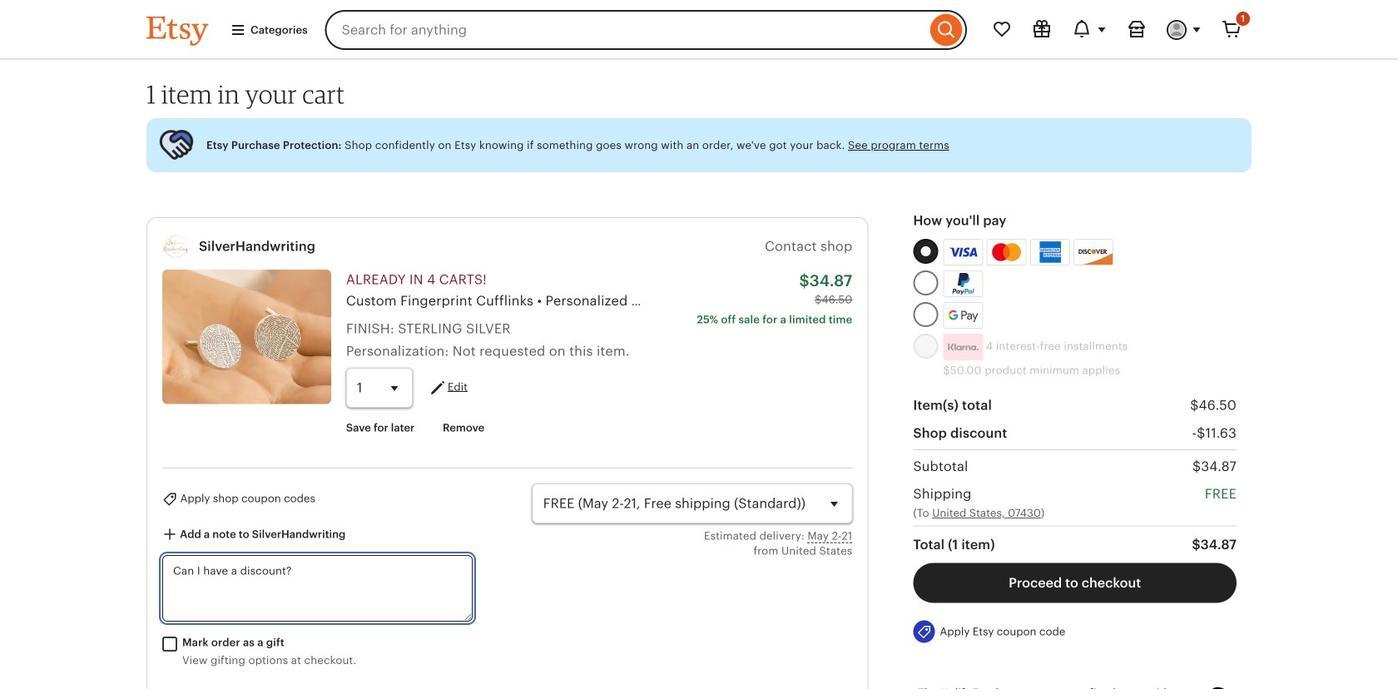 Task type: describe. For each thing, give the bounding box(es) containing it.
Search for anything text field
[[325, 10, 926, 50]]

uplift fund image
[[1185, 686, 1232, 689]]

silverhandwriting image
[[162, 233, 189, 260]]



Task type: vqa. For each thing, say whether or not it's contained in the screenshot.
topmost on
no



Task type: locate. For each thing, give the bounding box(es) containing it.
Add a note to SilverHandwriting (optional) text field
[[162, 555, 473, 622]]

custom fingerprint cufflinks • personalized gift for dad • wedding gift for husband • memorial gift • actual fingerprint cuff links • cm28 image
[[162, 270, 331, 404]]

None search field
[[325, 10, 967, 50]]

banner
[[117, 0, 1282, 60]]



